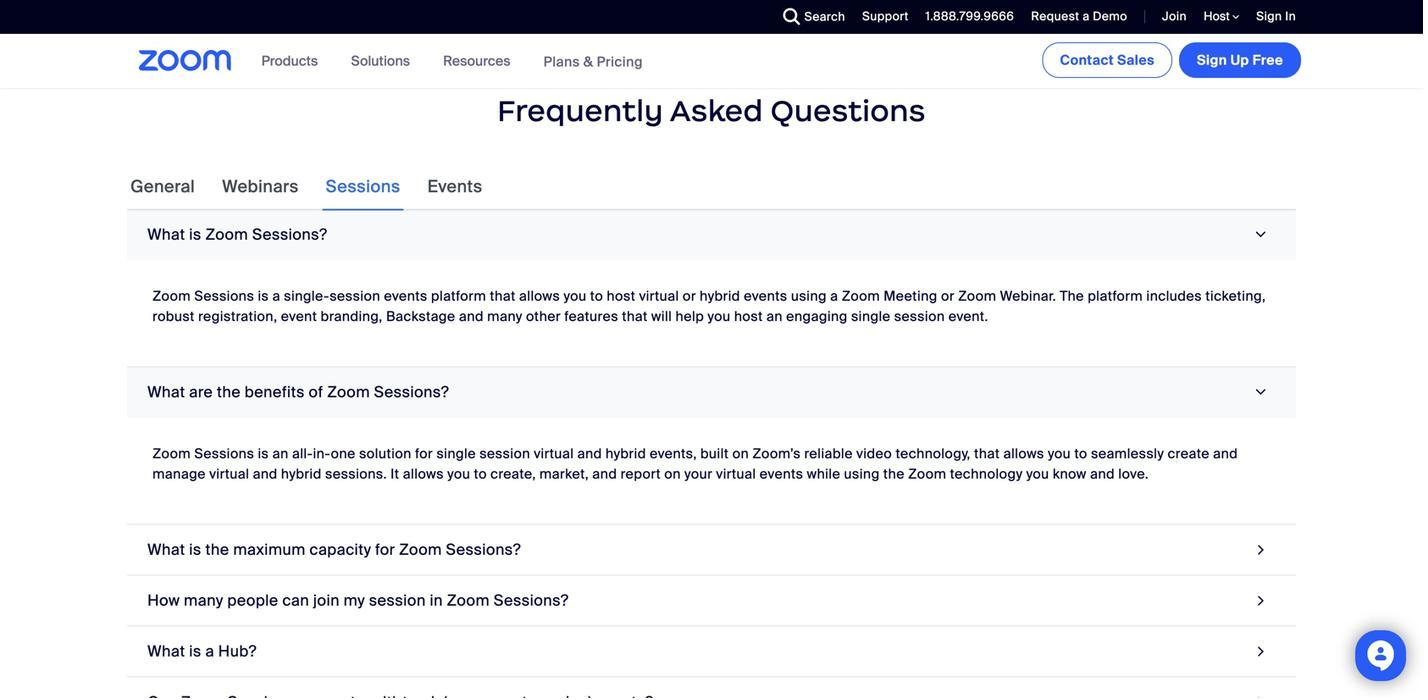 Task type: locate. For each thing, give the bounding box(es) containing it.
using
[[791, 287, 827, 305], [844, 465, 880, 483]]

what down 'how'
[[147, 642, 185, 661]]

1 horizontal spatial on
[[733, 445, 749, 462]]

platform up backstage
[[431, 287, 486, 305]]

1 horizontal spatial to
[[590, 287, 603, 305]]

right image inside how many people can join my session in zoom sessions? "dropdown button"
[[1254, 589, 1269, 612]]

an
[[767, 307, 783, 325], [272, 445, 289, 462]]

the left maximum
[[205, 540, 229, 559]]

0 horizontal spatial allows
[[403, 465, 444, 483]]

0 horizontal spatial hybrid
[[281, 465, 322, 483]]

sessions? inside "dropdown button"
[[494, 591, 569, 610]]

0 horizontal spatial sign
[[1197, 51, 1227, 69]]

what for what is the maximum capacity for zoom sessions?
[[147, 540, 185, 559]]

hybrid up help
[[700, 287, 740, 305]]

single inside the zoom sessions is an all-in-one solution for single session virtual and hybrid events, built on zoom's reliable video technology, that allows you to seamlessly create and manage virtual and hybrid sessions. it allows you to create, market, and report on your virtual events while using the zoom technology you know and love.
[[437, 445, 476, 462]]

general tab
[[127, 163, 198, 210]]

1 horizontal spatial sign
[[1256, 8, 1282, 24]]

on
[[733, 445, 749, 462], [664, 465, 681, 483]]

sign in
[[1256, 8, 1296, 24]]

2 vertical spatial hybrid
[[281, 465, 322, 483]]

1 horizontal spatial allows
[[519, 287, 560, 305]]

your
[[685, 465, 713, 483]]

1 horizontal spatial many
[[487, 307, 523, 325]]

request a demo
[[1031, 8, 1128, 24]]

0 vertical spatial for
[[415, 445, 433, 462]]

virtual right manage
[[209, 465, 249, 483]]

capacity
[[310, 540, 371, 559]]

1 vertical spatial right image
[[1254, 538, 1269, 561]]

on right the "built"
[[733, 445, 749, 462]]

a left single-
[[272, 287, 280, 305]]

0 vertical spatial right image
[[1250, 227, 1273, 242]]

join link
[[1150, 0, 1191, 34], [1162, 8, 1187, 24]]

sessions
[[326, 176, 400, 197], [194, 287, 254, 305], [194, 445, 254, 462]]

solutions button
[[351, 34, 418, 88]]

pricing
[[597, 53, 643, 71]]

1 vertical spatial to
[[1075, 445, 1088, 462]]

sessions inside the zoom sessions is an all-in-one solution for single session virtual and hybrid events, built on zoom's reliable video technology, that allows you to seamlessly create and manage virtual and hybrid sessions. it allows you to create, market, and report on your virtual events while using the zoom technology you know and love.
[[194, 445, 254, 462]]

zoom down webinars tab
[[205, 225, 248, 244]]

using up engaging
[[791, 287, 827, 305]]

0 horizontal spatial platform
[[431, 287, 486, 305]]

events up engaging
[[744, 287, 788, 305]]

1 vertical spatial sign
[[1197, 51, 1227, 69]]

webinars tab
[[219, 163, 302, 210]]

are
[[189, 382, 213, 402]]

0 vertical spatial single
[[851, 307, 891, 325]]

is for the
[[189, 540, 201, 559]]

is left hub?
[[189, 642, 201, 661]]

0 vertical spatial using
[[791, 287, 827, 305]]

that
[[490, 287, 516, 305], [622, 307, 648, 325], [974, 445, 1000, 462]]

0 horizontal spatial single
[[437, 445, 476, 462]]

zoom sessions is a single-session events platform that allows you to host virtual or hybrid events using a zoom meeting or zoom webinar. the platform includes ticketing, robust registration, event branding, backstage and many other features that will help you host an engaging single session event.
[[152, 287, 1266, 325]]

sales
[[1117, 51, 1155, 69]]

for inside the zoom sessions is an all-in-one solution for single session virtual and hybrid events, built on zoom's reliable video technology, that allows you to seamlessly create and manage virtual and hybrid sessions. it allows you to create, market, and report on your virtual events while using the zoom technology you know and love.
[[415, 445, 433, 462]]

allows right it
[[403, 465, 444, 483]]

is down "general" tab
[[189, 225, 201, 244]]

sign left up
[[1197, 51, 1227, 69]]

how
[[147, 591, 180, 610]]

many left other
[[487, 307, 523, 325]]

it
[[391, 465, 399, 483]]

for
[[415, 445, 433, 462], [375, 540, 395, 559]]

is left maximum
[[189, 540, 201, 559]]

0 horizontal spatial an
[[272, 445, 289, 462]]

allows inside 'zoom sessions is a single-session events platform that allows you to host virtual or hybrid events using a zoom meeting or zoom webinar. the platform includes ticketing, robust registration, event branding, backstage and many other features that will help you host an engaging single session event.'
[[519, 287, 560, 305]]

manage
[[152, 465, 206, 483]]

many inside "dropdown button"
[[184, 591, 223, 610]]

contact
[[1060, 51, 1114, 69]]

plans
[[544, 53, 580, 71]]

the inside "what are the benefits of zoom sessions?" dropdown button
[[217, 382, 241, 402]]

what for what is zoom sessions?
[[147, 225, 185, 244]]

sign
[[1256, 8, 1282, 24], [1197, 51, 1227, 69]]

0 vertical spatial on
[[733, 445, 749, 462]]

2 vertical spatial that
[[974, 445, 1000, 462]]

0 vertical spatial to
[[590, 287, 603, 305]]

2 what from the top
[[147, 382, 185, 402]]

to left create,
[[474, 465, 487, 483]]

2 horizontal spatial to
[[1075, 445, 1088, 462]]

right image for what is a hub?
[[1254, 640, 1269, 663]]

0 horizontal spatial host
[[607, 287, 636, 305]]

contact sales link
[[1042, 42, 1173, 78]]

help
[[676, 307, 704, 325]]

hybrid down all-
[[281, 465, 322, 483]]

you
[[564, 287, 587, 305], [708, 307, 731, 325], [1048, 445, 1071, 462], [447, 465, 470, 483], [1026, 465, 1049, 483]]

what up 'how'
[[147, 540, 185, 559]]

sessions?
[[252, 225, 327, 244], [374, 382, 449, 402], [446, 540, 521, 559], [494, 591, 569, 610]]

tab list
[[127, 163, 486, 210], [127, 210, 1296, 698]]

how many people can join my session in zoom sessions?
[[147, 591, 569, 610]]

0 horizontal spatial for
[[375, 540, 395, 559]]

up
[[1231, 51, 1249, 69]]

allows
[[519, 287, 560, 305], [1004, 445, 1044, 462], [403, 465, 444, 483]]

right image inside what is a hub? dropdown button
[[1254, 640, 1269, 663]]

the for what are the benefits of zoom sessions?
[[217, 382, 241, 402]]

0 vertical spatial hybrid
[[700, 287, 740, 305]]

sign in link
[[1244, 0, 1305, 34], [1256, 8, 1296, 24]]

4 what from the top
[[147, 642, 185, 661]]

session up branding,
[[330, 287, 380, 305]]

using down video
[[844, 465, 880, 483]]

single down meeting
[[851, 307, 891, 325]]

on down events,
[[664, 465, 681, 483]]

1 horizontal spatial platform
[[1088, 287, 1143, 305]]

products button
[[261, 34, 326, 88]]

0 vertical spatial an
[[767, 307, 783, 325]]

what left are on the left bottom of page
[[147, 382, 185, 402]]

1 horizontal spatial for
[[415, 445, 433, 462]]

1 vertical spatial single
[[437, 445, 476, 462]]

2 vertical spatial sessions
[[194, 445, 254, 462]]

1 vertical spatial many
[[184, 591, 223, 610]]

meeting
[[884, 287, 938, 305]]

what is the maximum capacity for zoom sessions? button
[[127, 525, 1296, 576]]

1 vertical spatial an
[[272, 445, 289, 462]]

1 horizontal spatial single
[[851, 307, 891, 325]]

0 vertical spatial sign
[[1256, 8, 1282, 24]]

search button
[[771, 0, 850, 34]]

2 horizontal spatial that
[[974, 445, 1000, 462]]

hybrid
[[700, 287, 740, 305], [606, 445, 646, 462], [281, 465, 322, 483]]

hybrid up report
[[606, 445, 646, 462]]

or up help
[[683, 287, 696, 305]]

a left demo
[[1083, 8, 1090, 24]]

is left all-
[[258, 445, 269, 462]]

0 horizontal spatial many
[[184, 591, 223, 610]]

host right help
[[734, 307, 763, 325]]

zoom right in in the left of the page
[[447, 591, 490, 610]]

0 vertical spatial allows
[[519, 287, 560, 305]]

how many people can join my session in zoom sessions? button
[[127, 576, 1296, 626]]

the down video
[[883, 465, 905, 483]]

0 vertical spatial that
[[490, 287, 516, 305]]

sessions for sessions?
[[194, 287, 254, 305]]

sign for sign in
[[1256, 8, 1282, 24]]

what down "general" tab
[[147, 225, 185, 244]]

sessions tab
[[322, 163, 404, 210]]

and up maximum
[[253, 465, 278, 483]]

2 horizontal spatial allows
[[1004, 445, 1044, 462]]

contact sales
[[1060, 51, 1155, 69]]

1 vertical spatial sessions
[[194, 287, 254, 305]]

2 horizontal spatial hybrid
[[700, 287, 740, 305]]

1 vertical spatial host
[[734, 307, 763, 325]]

banner
[[119, 34, 1305, 89]]

1 platform from the left
[[431, 287, 486, 305]]

plans & pricing
[[544, 53, 643, 71]]

in
[[430, 591, 443, 610]]

0 horizontal spatial using
[[791, 287, 827, 305]]

while
[[807, 465, 841, 483]]

2 vertical spatial the
[[205, 540, 229, 559]]

an left engaging
[[767, 307, 783, 325]]

banner containing contact sales
[[119, 34, 1305, 89]]

for right solution
[[415, 445, 433, 462]]

what is zoom sessions?
[[147, 225, 327, 244]]

virtual up 'will'
[[639, 287, 679, 305]]

right image
[[1250, 227, 1273, 242], [1254, 538, 1269, 561]]

using inside 'zoom sessions is a single-session events platform that allows you to host virtual or hybrid events using a zoom meeting or zoom webinar. the platform includes ticketing, robust registration, event branding, backstage and many other features that will help you host an engaging single session event.'
[[791, 287, 827, 305]]

allows up other
[[519, 287, 560, 305]]

right image inside what is zoom sessions? dropdown button
[[1250, 227, 1273, 242]]

allows up technology
[[1004, 445, 1044, 462]]

what
[[147, 225, 185, 244], [147, 382, 185, 402], [147, 540, 185, 559], [147, 642, 185, 661]]

a left hub?
[[205, 642, 214, 661]]

1 vertical spatial allows
[[1004, 445, 1044, 462]]

webinars
[[222, 176, 299, 197]]

1 horizontal spatial an
[[767, 307, 783, 325]]

1.888.799.9666 button
[[913, 0, 1019, 34], [926, 8, 1014, 24]]

1 vertical spatial hybrid
[[606, 445, 646, 462]]

single right solution
[[437, 445, 476, 462]]

the
[[217, 382, 241, 402], [883, 465, 905, 483], [205, 540, 229, 559]]

includes
[[1147, 287, 1202, 305]]

love.
[[1119, 465, 1149, 483]]

1 what from the top
[[147, 225, 185, 244]]

session left in in the left of the page
[[369, 591, 426, 610]]

host up features
[[607, 287, 636, 305]]

host button
[[1204, 8, 1240, 25]]

1 vertical spatial using
[[844, 465, 880, 483]]

resources button
[[443, 34, 518, 88]]

zoom down technology,
[[908, 465, 947, 483]]

right image inside what is the maximum capacity for zoom sessions? dropdown button
[[1254, 538, 1269, 561]]

meetings navigation
[[1039, 34, 1305, 81]]

and
[[459, 307, 484, 325], [577, 445, 602, 462], [1213, 445, 1238, 462], [253, 465, 278, 483], [592, 465, 617, 483], [1090, 465, 1115, 483]]

backstage
[[386, 307, 455, 325]]

0 horizontal spatial or
[[683, 287, 696, 305]]

0 vertical spatial sessions
[[326, 176, 400, 197]]

and right backstage
[[459, 307, 484, 325]]

2 tab list from the top
[[127, 210, 1296, 698]]

to inside 'zoom sessions is a single-session events platform that allows you to host virtual or hybrid events using a zoom meeting or zoom webinar. the platform includes ticketing, robust registration, event branding, backstage and many other features that will help you host an engaging single session event.'
[[590, 287, 603, 305]]

1 vertical spatial that
[[622, 307, 648, 325]]

0 vertical spatial host
[[607, 287, 636, 305]]

an inside 'zoom sessions is a single-session events platform that allows you to host virtual or hybrid events using a zoom meeting or zoom webinar. the platform includes ticketing, robust registration, event branding, backstage and many other features that will help you host an engaging single session event.'
[[767, 307, 783, 325]]

1 vertical spatial for
[[375, 540, 395, 559]]

1 horizontal spatial that
[[622, 307, 648, 325]]

for right the capacity
[[375, 540, 395, 559]]

or up event.
[[941, 287, 955, 305]]

to
[[590, 287, 603, 305], [1075, 445, 1088, 462], [474, 465, 487, 483]]

0 vertical spatial many
[[487, 307, 523, 325]]

plans & pricing link
[[544, 53, 643, 71], [544, 53, 643, 71]]

join
[[313, 591, 340, 610]]

join link up the meetings navigation
[[1162, 8, 1187, 24]]

is inside 'zoom sessions is a single-session events platform that allows you to host virtual or hybrid events using a zoom meeting or zoom webinar. the platform includes ticketing, robust registration, event branding, backstage and many other features that will help you host an engaging single session event.'
[[258, 287, 269, 305]]

1 horizontal spatial or
[[941, 287, 955, 305]]

you up features
[[564, 287, 587, 305]]

1 vertical spatial the
[[883, 465, 905, 483]]

platform
[[431, 287, 486, 305], [1088, 287, 1143, 305]]

sessions inside 'zoom sessions is a single-session events platform that allows you to host virtual or hybrid events using a zoom meeting or zoom webinar. the platform includes ticketing, robust registration, event branding, backstage and many other features that will help you host an engaging single session event.'
[[194, 287, 254, 305]]

session inside the zoom sessions is an all-in-one solution for single session virtual and hybrid events, built on zoom's reliable video technology, that allows you to seamlessly create and manage virtual and hybrid sessions. it allows you to create, market, and report on your virtual events while using the zoom technology you know and love.
[[480, 445, 530, 462]]

3 what from the top
[[147, 540, 185, 559]]

the right are on the left bottom of page
[[217, 382, 241, 402]]

a inside dropdown button
[[205, 642, 214, 661]]

resources
[[443, 52, 511, 70]]

request a demo link
[[1019, 0, 1132, 34], [1031, 8, 1128, 24]]

many right 'how'
[[184, 591, 223, 610]]

0 horizontal spatial to
[[474, 465, 487, 483]]

sign inside sign up free button
[[1197, 51, 1227, 69]]

events down zoom's
[[760, 465, 803, 483]]

&
[[583, 53, 593, 71]]

hybrid inside 'zoom sessions is a single-session events platform that allows you to host virtual or hybrid events using a zoom meeting or zoom webinar. the platform includes ticketing, robust registration, event branding, backstage and many other features that will help you host an engaging single session event.'
[[700, 287, 740, 305]]

sessions.
[[325, 465, 387, 483]]

search
[[805, 9, 845, 25]]

is for a
[[189, 642, 201, 661]]

platform right the
[[1088, 287, 1143, 305]]

right image
[[1250, 384, 1273, 400], [1254, 589, 1269, 612], [1254, 640, 1269, 663], [1254, 691, 1269, 698]]

is up registration,
[[258, 287, 269, 305]]

2 vertical spatial to
[[474, 465, 487, 483]]

sign left in
[[1256, 8, 1282, 24]]

session up create,
[[480, 445, 530, 462]]

1 tab list from the top
[[127, 163, 486, 210]]

and left love.
[[1090, 465, 1115, 483]]

zoom sessions is an all-in-one solution for single session virtual and hybrid events, built on zoom's reliable video technology, that allows you to seamlessly create and manage virtual and hybrid sessions. it allows you to create, market, and report on your virtual events while using the zoom technology you know and love.
[[152, 445, 1238, 483]]

0 vertical spatial the
[[217, 382, 241, 402]]

right image inside "what are the benefits of zoom sessions?" dropdown button
[[1250, 384, 1273, 400]]

events tab
[[424, 163, 486, 210]]

1 vertical spatial on
[[664, 465, 681, 483]]

the inside what is the maximum capacity for zoom sessions? dropdown button
[[205, 540, 229, 559]]

one
[[331, 445, 356, 462]]

sessions inside tab
[[326, 176, 400, 197]]

to up know on the bottom right
[[1075, 445, 1088, 462]]

zoom inside "dropdown button"
[[447, 591, 490, 610]]

video
[[857, 445, 892, 462]]

host
[[607, 287, 636, 305], [734, 307, 763, 325]]

tab list containing what is zoom sessions?
[[127, 210, 1296, 698]]

an left all-
[[272, 445, 289, 462]]

webinar.
[[1000, 287, 1056, 305]]

1 horizontal spatial using
[[844, 465, 880, 483]]

or
[[683, 287, 696, 305], [941, 287, 955, 305]]

to up features
[[590, 287, 603, 305]]

create,
[[491, 465, 536, 483]]



Task type: vqa. For each thing, say whether or not it's contained in the screenshot.
Oracle Red Bull Logo
no



Task type: describe. For each thing, give the bounding box(es) containing it.
products
[[261, 52, 318, 70]]

zoom up event.
[[958, 287, 997, 305]]

and right 'create'
[[1213, 445, 1238, 462]]

1 or from the left
[[683, 287, 696, 305]]

free
[[1253, 51, 1284, 69]]

2 or from the left
[[941, 287, 955, 305]]

reliable
[[804, 445, 853, 462]]

product information navigation
[[249, 34, 656, 89]]

1.888.799.9666
[[926, 8, 1014, 24]]

engaging
[[786, 307, 848, 325]]

using inside the zoom sessions is an all-in-one solution for single session virtual and hybrid events, built on zoom's reliable video technology, that allows you to seamlessly create and manage virtual and hybrid sessions. it allows you to create, market, and report on your virtual events while using the zoom technology you know and love.
[[844, 465, 880, 483]]

that inside the zoom sessions is an all-in-one solution for single session virtual and hybrid events, built on zoom's reliable video technology, that allows you to seamlessly create and manage virtual and hybrid sessions. it allows you to create, market, and report on your virtual events while using the zoom technology you know and love.
[[974, 445, 1000, 462]]

what for what are the benefits of zoom sessions?
[[147, 382, 185, 402]]

create
[[1168, 445, 1210, 462]]

frequently asked questions
[[497, 92, 926, 129]]

you right help
[[708, 307, 731, 325]]

events up backstage
[[384, 287, 428, 305]]

right image for what is the maximum capacity for zoom sessions?
[[1254, 538, 1269, 561]]

session inside "dropdown button"
[[369, 591, 426, 610]]

single-
[[284, 287, 330, 305]]

an inside the zoom sessions is an all-in-one solution for single session virtual and hybrid events, built on zoom's reliable video technology, that allows you to seamlessly create and manage virtual and hybrid sessions. it allows you to create, market, and report on your virtual events while using the zoom technology you know and love.
[[272, 445, 289, 462]]

solution
[[359, 445, 412, 462]]

single inside 'zoom sessions is a single-session events platform that allows you to host virtual or hybrid events using a zoom meeting or zoom webinar. the platform includes ticketing, robust registration, event branding, backstage and many other features that will help you host an engaging single session event.'
[[851, 307, 891, 325]]

and left report
[[592, 465, 617, 483]]

virtual inside 'zoom sessions is a single-session events platform that allows you to host virtual or hybrid events using a zoom meeting or zoom webinar. the platform includes ticketing, robust registration, event branding, backstage and many other features that will help you host an engaging single session event.'
[[639, 287, 679, 305]]

seamlessly
[[1091, 445, 1164, 462]]

what is a hub? button
[[127, 626, 1296, 677]]

you up know on the bottom right
[[1048, 445, 1071, 462]]

can
[[282, 591, 309, 610]]

of
[[309, 382, 323, 402]]

a up engaging
[[830, 287, 838, 305]]

virtual down the "built"
[[716, 465, 756, 483]]

all-
[[292, 445, 313, 462]]

is for zoom
[[189, 225, 201, 244]]

what are the benefits of zoom sessions? button
[[127, 367, 1296, 418]]

zoom logo image
[[139, 50, 232, 71]]

zoom up manage
[[152, 445, 191, 462]]

and up market, at the left bottom
[[577, 445, 602, 462]]

market,
[[540, 465, 589, 483]]

report
[[621, 465, 661, 483]]

sign up free button
[[1179, 42, 1301, 78]]

zoom's
[[753, 445, 801, 462]]

branding,
[[321, 307, 383, 325]]

technology
[[950, 465, 1023, 483]]

registration,
[[198, 307, 277, 325]]

join
[[1162, 8, 1187, 24]]

zoom up robust
[[152, 287, 191, 305]]

tab list containing general
[[127, 163, 486, 210]]

2 vertical spatial allows
[[403, 465, 444, 483]]

right image for what are the benefits of zoom sessions?
[[1250, 384, 1273, 400]]

join link left host
[[1150, 0, 1191, 34]]

support
[[862, 8, 909, 24]]

event
[[281, 307, 317, 325]]

request
[[1031, 8, 1080, 24]]

robust
[[152, 307, 195, 325]]

what for what is a hub?
[[147, 642, 185, 661]]

host
[[1204, 8, 1233, 24]]

technology,
[[896, 445, 971, 462]]

the for what is the maximum capacity for zoom sessions?
[[205, 540, 229, 559]]

in-
[[313, 445, 331, 462]]

events inside the zoom sessions is an all-in-one solution for single session virtual and hybrid events, built on zoom's reliable video technology, that allows you to seamlessly create and manage virtual and hybrid sessions. it allows you to create, market, and report on your virtual events while using the zoom technology you know and love.
[[760, 465, 803, 483]]

the inside the zoom sessions is an all-in-one solution for single session virtual and hybrid events, built on zoom's reliable video technology, that allows you to seamlessly create and manage virtual and hybrid sessions. it allows you to create, market, and report on your virtual events while using the zoom technology you know and love.
[[883, 465, 905, 483]]

you left create,
[[447, 465, 470, 483]]

for inside dropdown button
[[375, 540, 395, 559]]

the
[[1060, 287, 1084, 305]]

zoom up engaging
[[842, 287, 880, 305]]

asked
[[670, 92, 763, 129]]

frequently
[[497, 92, 663, 129]]

session down meeting
[[894, 307, 945, 325]]

what is the maximum capacity for zoom sessions?
[[147, 540, 521, 559]]

zoom up in in the left of the page
[[399, 540, 442, 559]]

events
[[428, 176, 483, 197]]

people
[[227, 591, 278, 610]]

questions
[[771, 92, 926, 129]]

benefits
[[245, 382, 305, 402]]

is inside the zoom sessions is an all-in-one solution for single session virtual and hybrid events, built on zoom's reliable video technology, that allows you to seamlessly create and manage virtual and hybrid sessions. it allows you to create, market, and report on your virtual events while using the zoom technology you know and love.
[[258, 445, 269, 462]]

sign for sign up free
[[1197, 51, 1227, 69]]

and inside 'zoom sessions is a single-session events platform that allows you to host virtual or hybrid events using a zoom meeting or zoom webinar. the platform includes ticketing, robust registration, event branding, backstage and many other features that will help you host an engaging single session event.'
[[459, 307, 484, 325]]

1 horizontal spatial hybrid
[[606, 445, 646, 462]]

know
[[1053, 465, 1087, 483]]

1 horizontal spatial host
[[734, 307, 763, 325]]

what is a hub?
[[147, 642, 257, 661]]

zoom right the of at bottom
[[327, 382, 370, 402]]

virtual up market, at the left bottom
[[534, 445, 574, 462]]

0 horizontal spatial on
[[664, 465, 681, 483]]

2 platform from the left
[[1088, 287, 1143, 305]]

right image for what is zoom sessions?
[[1250, 227, 1273, 242]]

sign up free
[[1197, 51, 1284, 69]]

what are the benefits of zoom sessions?
[[147, 382, 449, 402]]

0 horizontal spatial that
[[490, 287, 516, 305]]

sessions for benefits
[[194, 445, 254, 462]]

general
[[130, 176, 195, 197]]

what is zoom sessions? button
[[127, 210, 1296, 260]]

my
[[344, 591, 365, 610]]

you left know on the bottom right
[[1026, 465, 1049, 483]]

solutions
[[351, 52, 410, 70]]

features
[[564, 307, 618, 325]]

built
[[701, 445, 729, 462]]

demo
[[1093, 8, 1128, 24]]

events,
[[650, 445, 697, 462]]

maximum
[[233, 540, 306, 559]]

right image for how many people can join my session in zoom sessions?
[[1254, 589, 1269, 612]]

ticketing,
[[1206, 287, 1266, 305]]

in
[[1285, 8, 1296, 24]]

hub?
[[218, 642, 257, 661]]

other
[[526, 307, 561, 325]]

many inside 'zoom sessions is a single-session events platform that allows you to host virtual or hybrid events using a zoom meeting or zoom webinar. the platform includes ticketing, robust registration, event branding, backstage and many other features that will help you host an engaging single session event.'
[[487, 307, 523, 325]]

will
[[651, 307, 672, 325]]

event.
[[949, 307, 988, 325]]



